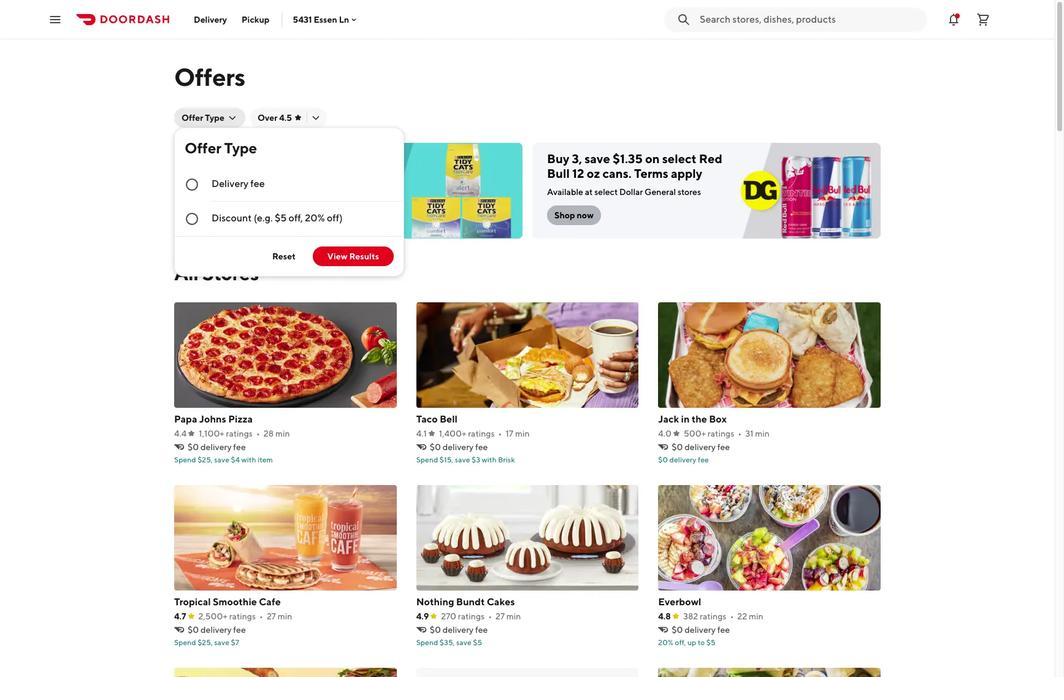 Task type: describe. For each thing, give the bounding box(es) containing it.
spend $25, save $4 with item
[[174, 455, 273, 464]]

5431 essen ln button
[[293, 14, 359, 24]]

notification bell image
[[947, 12, 961, 27]]

$0 delivery fee for in
[[672, 442, 730, 452]]

select for red
[[662, 152, 697, 166]]

jack
[[659, 414, 679, 425]]

ratings for bundt
[[458, 612, 485, 622]]

1 horizontal spatial select
[[595, 187, 618, 197]]

order
[[196, 210, 220, 220]]

31
[[746, 429, 754, 439]]

dollar
[[620, 187, 643, 197]]

delivery for smoothie
[[201, 625, 232, 635]]

• 28 min
[[256, 429, 290, 439]]

• 22 min
[[730, 612, 764, 622]]

off)
[[327, 212, 343, 224]]

11/20.
[[214, 187, 238, 197]]

fee inside the delivery fee option
[[251, 178, 265, 190]]

$0 for smoothie
[[188, 625, 199, 635]]

ratings for johns
[[226, 429, 253, 439]]

offer inside button
[[182, 113, 203, 123]]

• for nothing bundt cakes
[[488, 612, 492, 622]]

pizza
[[228, 414, 253, 425]]

save for $7
[[214, 638, 229, 647]]

to
[[698, 638, 705, 647]]

cakes
[[487, 596, 515, 608]]

spend for papa
[[174, 455, 196, 464]]

$0 delivery fee for johns
[[188, 442, 246, 452]]

reset
[[272, 252, 296, 261]]

• 27 min for cakes
[[488, 612, 521, 622]]

shop
[[555, 210, 575, 220]]

270 ratings
[[441, 612, 485, 622]]

taco
[[416, 414, 438, 425]]

min for nothing bundt cakes
[[507, 612, 521, 622]]

1 horizontal spatial 20%
[[659, 638, 674, 647]]

$1.35
[[613, 152, 643, 166]]

on for $1
[[267, 152, 282, 166]]

spend $25, save $7
[[174, 638, 239, 647]]

terms inside buy 3, save $1.35 on select red bull 12 oz cans. terms apply
[[634, 166, 669, 180]]

Store search: begin typing to search for stores available on DoorDash text field
[[700, 13, 920, 26]]

discount
[[212, 212, 252, 224]]

view
[[328, 252, 348, 261]]

brisk
[[498, 455, 515, 464]]

4.7
[[174, 612, 186, 622]]

ratings for bell
[[468, 429, 495, 439]]

delivery for bell
[[443, 442, 474, 452]]

min for papa johns pizza
[[275, 429, 290, 439]]

buy for buy 1, save $1 on select tidy cats and more
[[189, 152, 211, 166]]

box
[[709, 414, 727, 425]]

bell
[[440, 414, 458, 425]]

$4
[[231, 455, 240, 464]]

fee for taco bell
[[476, 442, 488, 452]]

$1
[[252, 152, 265, 166]]

option group containing delivery fee
[[175, 168, 404, 236]]

offers
[[174, 63, 245, 91]]

• 17 min
[[499, 429, 530, 439]]

$3
[[472, 455, 480, 464]]

1,400+
[[439, 429, 467, 439]]

1,400+ ratings
[[439, 429, 495, 439]]

270
[[441, 612, 456, 622]]

view results
[[328, 252, 379, 261]]

over
[[258, 113, 278, 123]]

$15,
[[440, 455, 454, 464]]

now
[[577, 210, 594, 220]]

over 4.5 button
[[250, 108, 327, 128]]

$0 delivery fee for bell
[[430, 442, 488, 452]]

• for jack in the box
[[738, 429, 742, 439]]

ln
[[339, 14, 349, 24]]

• for taco bell
[[499, 429, 502, 439]]

delivery button
[[187, 10, 234, 29]]

2,500+ ratings
[[199, 612, 256, 622]]

offer type inside button
[[182, 113, 224, 123]]

all stores
[[174, 261, 259, 285]]

4.1
[[416, 429, 427, 439]]

papa
[[174, 414, 197, 425]]

1,
[[214, 152, 222, 166]]

27 for cafe
[[267, 612, 276, 622]]

red
[[699, 152, 723, 166]]

open menu image
[[48, 12, 63, 27]]

ratings for in
[[708, 429, 735, 439]]

save for $5
[[457, 638, 472, 647]]

delivery for delivery
[[194, 14, 227, 24]]

min for everbowl
[[749, 612, 764, 622]]

• for papa johns pizza
[[256, 429, 260, 439]]

382
[[683, 612, 698, 622]]

$7
[[231, 638, 239, 647]]

4.9
[[416, 612, 429, 622]]

1 vertical spatial type
[[224, 139, 257, 156]]

(e.g.
[[254, 212, 273, 224]]

everbowl
[[659, 596, 702, 608]]

fee for papa johns pizza
[[233, 442, 246, 452]]

the
[[692, 414, 707, 425]]

fee for everbowl
[[718, 625, 730, 635]]

delivery fee
[[212, 178, 265, 190]]

$35,
[[440, 638, 455, 647]]

5431
[[293, 14, 312, 24]]

fee for jack in the box
[[718, 442, 730, 452]]

$0 up 20% off, up to $5
[[672, 625, 683, 635]]

nothing
[[416, 596, 454, 608]]

fee for nothing bundt cakes
[[476, 625, 488, 635]]

off, inside radio
[[289, 212, 303, 224]]

in
[[681, 414, 690, 425]]

• 31 min
[[738, 429, 770, 439]]

$0 for bundt
[[430, 625, 441, 635]]

spend for taco
[[416, 455, 438, 464]]

20% inside radio
[[305, 212, 325, 224]]

4.0
[[659, 429, 672, 439]]

1 horizontal spatial $5
[[473, 638, 482, 647]]

0 horizontal spatial now
[[189, 187, 207, 197]]

johns
[[199, 414, 226, 425]]

0 horizontal spatial terms
[[240, 187, 263, 197]]

smoothie
[[213, 596, 257, 608]]

1,100+ ratings
[[199, 429, 253, 439]]

1 vertical spatial offer
[[185, 139, 221, 156]]

select for tidy
[[284, 152, 319, 166]]

order now
[[196, 210, 241, 220]]

item
[[258, 455, 273, 464]]

stores
[[678, 187, 701, 197]]

500+ ratings
[[684, 429, 735, 439]]

1 vertical spatial offer type
[[185, 139, 257, 156]]



Task type: locate. For each thing, give the bounding box(es) containing it.
0 vertical spatial off,
[[289, 212, 303, 224]]

$25, for smoothie
[[198, 638, 213, 647]]

select inside buy 1, save $1 on select tidy cats and more
[[284, 152, 319, 166]]

select inside buy 3, save $1.35 on select red bull 12 oz cans. terms apply
[[662, 152, 697, 166]]

4.8
[[659, 612, 671, 622]]

off, left "up"
[[675, 638, 686, 647]]

bull
[[547, 166, 570, 180]]

save for $1
[[224, 152, 250, 166]]

stores
[[202, 261, 259, 285]]

buy inside buy 3, save $1.35 on select red bull 12 oz cans. terms apply
[[547, 152, 570, 166]]

oz
[[587, 166, 600, 180]]

1 horizontal spatial apply
[[671, 166, 703, 180]]

• for tropical smoothie cafe
[[260, 612, 263, 622]]

type up the 1,
[[205, 113, 224, 123]]

spend left $35,
[[416, 638, 438, 647]]

0 vertical spatial now
[[189, 187, 207, 197]]

$5 inside radio
[[275, 212, 287, 224]]

shop now
[[555, 210, 594, 220]]

0 vertical spatial 20%
[[305, 212, 325, 224]]

min right 22
[[749, 612, 764, 622]]

1 $25, from the top
[[198, 455, 213, 464]]

min down cakes
[[507, 612, 521, 622]]

save
[[224, 152, 250, 166], [585, 152, 610, 166], [214, 455, 229, 464], [455, 455, 470, 464], [214, 638, 229, 647], [457, 638, 472, 647]]

on inside buy 3, save $1.35 on select red bull 12 oz cans. terms apply
[[645, 152, 660, 166]]

• 27 min for cafe
[[260, 612, 292, 622]]

$0 down papa
[[188, 442, 199, 452]]

buy up bull
[[547, 152, 570, 166]]

$0 up spend $25, save $7
[[188, 625, 199, 635]]

1 vertical spatial 20%
[[659, 638, 674, 647]]

4.5
[[279, 113, 292, 123]]

$0 down 4.0
[[659, 455, 668, 464]]

Delivery fee radio
[[175, 168, 404, 202]]

spend $15, save $3 with brisk
[[416, 455, 515, 464]]

0 horizontal spatial buy
[[189, 152, 211, 166]]

• 27 min
[[260, 612, 292, 622], [488, 612, 521, 622]]

1 horizontal spatial • 27 min
[[488, 612, 521, 622]]

ratings down box
[[708, 429, 735, 439]]

delivery for delivery fee
[[212, 178, 249, 190]]

$0 for johns
[[188, 442, 199, 452]]

now inside button
[[222, 210, 241, 220]]

spend for nothing
[[416, 638, 438, 647]]

results
[[349, 252, 379, 261]]

min for tropical smoothie cafe
[[278, 612, 292, 622]]

0 horizontal spatial off,
[[289, 212, 303, 224]]

more
[[242, 166, 271, 180]]

2 buy from the left
[[547, 152, 570, 166]]

0 horizontal spatial select
[[284, 152, 319, 166]]

$5
[[275, 212, 287, 224], [473, 638, 482, 647], [707, 638, 716, 647]]

save for $1.35
[[585, 152, 610, 166]]

0 vertical spatial offer
[[182, 113, 203, 123]]

$5 down 270 ratings
[[473, 638, 482, 647]]

5431 essen ln
[[293, 14, 349, 24]]

type inside button
[[205, 113, 224, 123]]

save inside buy 3, save $1.35 on select red bull 12 oz cans. terms apply
[[585, 152, 610, 166]]

1 horizontal spatial buy
[[547, 152, 570, 166]]

min down cafe
[[278, 612, 292, 622]]

available
[[547, 187, 583, 197]]

apply up discount (e.g. $5 off, 20% off)
[[265, 187, 286, 197]]

offer type up and
[[185, 139, 257, 156]]

buy
[[189, 152, 211, 166], [547, 152, 570, 166]]

20% left off)
[[305, 212, 325, 224]]

apply inside buy 3, save $1.35 on select red bull 12 oz cans. terms apply
[[671, 166, 703, 180]]

spend down 4.4
[[174, 455, 196, 464]]

$0 delivery fee for smoothie
[[188, 625, 246, 635]]

buy 3, save $1.35 on select red bull 12 oz cans. terms apply
[[547, 152, 723, 180]]

save for $4
[[214, 455, 229, 464]]

$25,
[[198, 455, 213, 464], [198, 638, 213, 647]]

off, right '(e.g.'
[[289, 212, 303, 224]]

with right $3 on the left of the page
[[482, 455, 497, 464]]

1 horizontal spatial 27
[[496, 612, 505, 622]]

0 horizontal spatial on
[[267, 152, 282, 166]]

papa johns pizza
[[174, 414, 253, 425]]

$0 for in
[[672, 442, 683, 452]]

now
[[189, 187, 207, 197], [222, 210, 241, 220]]

spend left $15,
[[416, 455, 438, 464]]

with right $4
[[241, 455, 256, 464]]

save left $3 on the left of the page
[[455, 455, 470, 464]]

all
[[174, 261, 199, 285]]

1 horizontal spatial on
[[645, 152, 660, 166]]

1 horizontal spatial off,
[[675, 638, 686, 647]]

0 vertical spatial delivery
[[194, 14, 227, 24]]

buy for buy 3, save $1.35 on select red bull 12 oz cans. terms apply
[[547, 152, 570, 166]]

jack in the box
[[659, 414, 727, 425]]

27 down cakes
[[496, 612, 505, 622]]

nothing bundt cakes
[[416, 596, 515, 608]]

$5 right the to
[[707, 638, 716, 647]]

• for everbowl
[[730, 612, 734, 622]]

1 horizontal spatial terms
[[634, 166, 669, 180]]

$25, down 2,500+
[[198, 638, 213, 647]]

on
[[267, 152, 282, 166], [645, 152, 660, 166]]

• 27 min down cakes
[[488, 612, 521, 622]]

select up the delivery fee option
[[284, 152, 319, 166]]

delivery for johns
[[201, 442, 232, 452]]

min right 31
[[756, 429, 770, 439]]

shop now button
[[547, 206, 601, 225]]

$0 up $35,
[[430, 625, 441, 635]]

save inside buy 1, save $1 on select tidy cats and more
[[224, 152, 250, 166]]

on right $1
[[267, 152, 282, 166]]

terms down more
[[240, 187, 263, 197]]

save up and
[[224, 152, 250, 166]]

buy 1, save $1 on select tidy cats and more
[[189, 152, 346, 180]]

fee
[[251, 178, 265, 190], [233, 442, 246, 452], [476, 442, 488, 452], [718, 442, 730, 452], [698, 455, 709, 464], [233, 625, 246, 635], [476, 625, 488, 635], [718, 625, 730, 635]]

delivery for bundt
[[443, 625, 474, 635]]

save for $3
[[455, 455, 470, 464]]

1 with from the left
[[241, 455, 256, 464]]

spend for tropical
[[174, 638, 196, 647]]

1 vertical spatial apply
[[265, 187, 286, 197]]

1 vertical spatial terms
[[240, 187, 263, 197]]

offer type
[[182, 113, 224, 123], [185, 139, 257, 156]]

available at select dollar general stores
[[547, 187, 701, 197]]

cats
[[189, 166, 215, 180]]

$0 delivery fee for bundt
[[430, 625, 488, 635]]

offer up cats
[[185, 139, 221, 156]]

at
[[585, 187, 593, 197]]

select
[[284, 152, 319, 166], [662, 152, 697, 166], [595, 187, 618, 197]]

ratings down 'pizza' in the bottom left of the page
[[226, 429, 253, 439]]

general
[[645, 187, 676, 197]]

1 • 27 min from the left
[[260, 612, 292, 622]]

ratings right 382 on the right bottom
[[700, 612, 727, 622]]

-
[[209, 187, 213, 197]]

with for taco bell
[[482, 455, 497, 464]]

save right $35,
[[457, 638, 472, 647]]

save left $4
[[214, 455, 229, 464]]

1 horizontal spatial with
[[482, 455, 497, 464]]

delivery inside button
[[194, 14, 227, 24]]

• down cakes
[[488, 612, 492, 622]]

up
[[688, 638, 697, 647]]

• left 22
[[730, 612, 734, 622]]

ratings down smoothie
[[229, 612, 256, 622]]

offer type down 'offers'
[[182, 113, 224, 123]]

0 vertical spatial type
[[205, 113, 224, 123]]

tidy
[[321, 152, 346, 166]]

save up oz
[[585, 152, 610, 166]]

2 horizontal spatial select
[[662, 152, 697, 166]]

0 horizontal spatial • 27 min
[[260, 612, 292, 622]]

20% left "up"
[[659, 638, 674, 647]]

fee for tropical smoothie cafe
[[233, 625, 246, 635]]

$0 down in
[[672, 442, 683, 452]]

1 vertical spatial delivery
[[212, 178, 249, 190]]

discount (e.g. $5 off, 20% off)
[[212, 212, 343, 224]]

with
[[241, 455, 256, 464], [482, 455, 497, 464]]

• left 28
[[256, 429, 260, 439]]

1 horizontal spatial now
[[222, 210, 241, 220]]

with for papa johns pizza
[[241, 455, 256, 464]]

ratings
[[226, 429, 253, 439], [468, 429, 495, 439], [708, 429, 735, 439], [229, 612, 256, 622], [458, 612, 485, 622], [700, 612, 727, 622]]

spend $35, save $5
[[416, 638, 482, 647]]

delivery for in
[[685, 442, 716, 452]]

$25, down 1,100+
[[198, 455, 213, 464]]

2 with from the left
[[482, 455, 497, 464]]

offer down 'offers'
[[182, 113, 203, 123]]

Discount (e.g. $5 off, 20% off) radio
[[175, 202, 404, 236]]

min for taco bell
[[515, 429, 530, 439]]

1 27 from the left
[[267, 612, 276, 622]]

save left $7
[[214, 638, 229, 647]]

view results button
[[313, 247, 394, 266]]

1 vertical spatial now
[[222, 210, 241, 220]]

1 buy from the left
[[189, 152, 211, 166]]

min right 17
[[515, 429, 530, 439]]

now - 11/20. terms apply
[[189, 187, 286, 197]]

select right at
[[595, 187, 618, 197]]

1 vertical spatial $25,
[[198, 638, 213, 647]]

27 down cafe
[[267, 612, 276, 622]]

0 vertical spatial apply
[[671, 166, 703, 180]]

0 horizontal spatial 27
[[267, 612, 276, 622]]

reset button
[[265, 247, 303, 266]]

2,500+
[[199, 612, 228, 622]]

terms up general in the right top of the page
[[634, 166, 669, 180]]

delivery inside option
[[212, 178, 249, 190]]

3,
[[572, 152, 582, 166]]

2 • 27 min from the left
[[488, 612, 521, 622]]

17
[[506, 429, 514, 439]]

min for jack in the box
[[756, 429, 770, 439]]

12
[[572, 166, 584, 180]]

500+
[[684, 429, 706, 439]]

delivery
[[201, 442, 232, 452], [443, 442, 474, 452], [685, 442, 716, 452], [670, 455, 697, 464], [201, 625, 232, 635], [443, 625, 474, 635], [685, 625, 716, 635]]

buy inside buy 1, save $1 on select tidy cats and more
[[189, 152, 211, 166]]

on right $1.35 in the right top of the page
[[645, 152, 660, 166]]

• left 31
[[738, 429, 742, 439]]

ratings for smoothie
[[229, 612, 256, 622]]

over 4.5
[[258, 113, 292, 123]]

select left red
[[662, 152, 697, 166]]

2 27 from the left
[[496, 612, 505, 622]]

type right the 1,
[[224, 139, 257, 156]]

order now button
[[189, 206, 248, 225]]

tropical smoothie cafe
[[174, 596, 281, 608]]

22
[[738, 612, 747, 622]]

0 horizontal spatial $5
[[275, 212, 287, 224]]

now right order
[[222, 210, 241, 220]]

$0
[[188, 442, 199, 452], [430, 442, 441, 452], [672, 442, 683, 452], [659, 455, 668, 464], [188, 625, 199, 635], [430, 625, 441, 635], [672, 625, 683, 635]]

bundt
[[456, 596, 485, 608]]

on for $1.35
[[645, 152, 660, 166]]

taco bell
[[416, 414, 458, 425]]

2 horizontal spatial $5
[[707, 638, 716, 647]]

• down cafe
[[260, 612, 263, 622]]

ratings down bundt
[[458, 612, 485, 622]]

min right 28
[[275, 429, 290, 439]]

0 horizontal spatial apply
[[265, 187, 286, 197]]

1 on from the left
[[267, 152, 282, 166]]

2 $25, from the top
[[198, 638, 213, 647]]

buy up cats
[[189, 152, 211, 166]]

ratings up $3 on the left of the page
[[468, 429, 495, 439]]

0 vertical spatial terms
[[634, 166, 669, 180]]

cans.
[[603, 166, 632, 180]]

now left -
[[189, 187, 207, 197]]

$25, for johns
[[198, 455, 213, 464]]

0 vertical spatial offer type
[[182, 113, 224, 123]]

4.4
[[174, 429, 187, 439]]

382 ratings
[[683, 612, 727, 622]]

$0 up $15,
[[430, 442, 441, 452]]

27 for cakes
[[496, 612, 505, 622]]

0 horizontal spatial 20%
[[305, 212, 325, 224]]

tropical
[[174, 596, 211, 608]]

apply up stores
[[671, 166, 703, 180]]

0 vertical spatial $25,
[[198, 455, 213, 464]]

0 items, open order cart image
[[976, 12, 991, 27]]

cafe
[[259, 596, 281, 608]]

1 vertical spatial off,
[[675, 638, 686, 647]]

$5 right '(e.g.'
[[275, 212, 287, 224]]

0 horizontal spatial with
[[241, 455, 256, 464]]

• left 17
[[499, 429, 502, 439]]

pickup button
[[234, 10, 277, 29]]

$0 for bell
[[430, 442, 441, 452]]

20%
[[305, 212, 325, 224], [659, 638, 674, 647]]

• 27 min down cafe
[[260, 612, 292, 622]]

2 on from the left
[[645, 152, 660, 166]]

spend down 4.7
[[174, 638, 196, 647]]

and
[[218, 166, 239, 180]]

option group
[[175, 168, 404, 236]]

on inside buy 1, save $1 on select tidy cats and more
[[267, 152, 282, 166]]



Task type: vqa. For each thing, say whether or not it's contained in the screenshot.
Energizer
no



